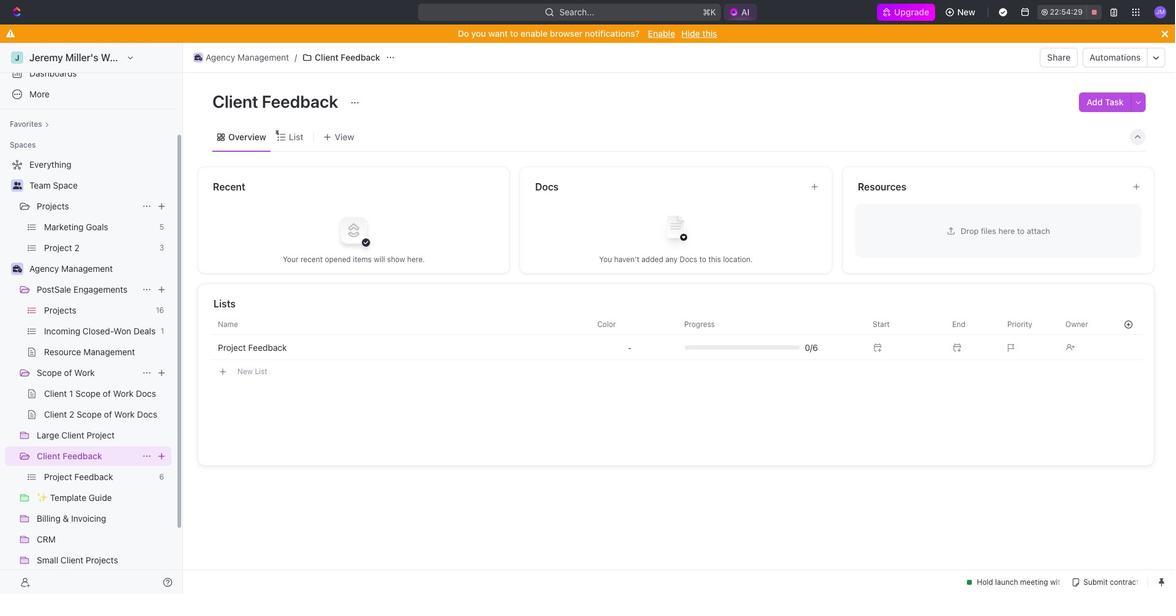 Task type: vqa. For each thing, say whether or not it's contained in the screenshot.
Pages at the top left of page
no



Task type: describe. For each thing, give the bounding box(es) containing it.
overview link
[[226, 128, 266, 145]]

new list
[[238, 367, 268, 376]]

marketing
[[44, 222, 84, 232]]

your
[[283, 254, 299, 264]]

enable
[[521, 28, 548, 39]]

work for 1
[[113, 388, 134, 399]]

2 for client
[[69, 409, 74, 420]]

items
[[353, 254, 372, 264]]

postsale engagements link
[[37, 280, 137, 300]]

client inside small client projects link
[[61, 555, 84, 565]]

everything
[[29, 159, 71, 170]]

browser
[[550, 28, 583, 39]]

postsale engagements
[[37, 284, 128, 295]]

business time image
[[13, 265, 22, 273]]

end button
[[946, 315, 1001, 334]]

any
[[666, 254, 678, 264]]

new for new list
[[238, 367, 253, 376]]

you
[[600, 254, 613, 264]]

show
[[387, 254, 405, 264]]

enable
[[648, 28, 676, 39]]

view button
[[319, 128, 359, 145]]

team
[[29, 180, 51, 190]]

user group image
[[13, 182, 22, 189]]

start
[[873, 319, 890, 329]]

color
[[598, 319, 616, 329]]

end
[[953, 319, 966, 329]]

scope for 2
[[77, 409, 102, 420]]

0 vertical spatial of
[[64, 367, 72, 378]]

✨
[[37, 492, 48, 503]]

progress
[[685, 319, 715, 329]]

resources button
[[858, 179, 1123, 194]]

your recent opened items will show here.
[[283, 254, 425, 264]]

of for 2
[[104, 409, 112, 420]]

⌘k
[[703, 7, 717, 17]]

list link
[[287, 128, 304, 145]]

0 vertical spatial work
[[74, 367, 95, 378]]

2 vertical spatial projects
[[86, 555, 118, 565]]

haven't
[[615, 254, 640, 264]]

guide
[[89, 492, 112, 503]]

automations button
[[1084, 48, 1148, 67]]

✨ template guide
[[37, 492, 112, 503]]

0 vertical spatial this
[[703, 28, 718, 39]]

1 horizontal spatial client feedback link
[[300, 50, 384, 65]]

jm
[[1157, 8, 1166, 15]]

start button
[[866, 315, 946, 334]]

opened
[[325, 254, 351, 264]]

project down client 2 scope of work docs
[[87, 430, 115, 440]]

will
[[374, 254, 385, 264]]

miller's
[[65, 52, 98, 63]]

2 for project
[[74, 243, 80, 253]]

no most used docs image
[[652, 205, 701, 254]]

dropdown menu image
[[628, 343, 632, 352]]

name button
[[211, 315, 590, 334]]

resource
[[44, 347, 81, 357]]

closed-
[[83, 326, 114, 336]]

owner
[[1066, 319, 1089, 329]]

client inside client 2 scope of work docs link
[[44, 409, 67, 420]]

favorites button
[[5, 117, 54, 132]]

client 2 scope of work docs link
[[44, 405, 169, 424]]

agency management inside tree
[[29, 263, 113, 274]]

tree inside sidebar navigation
[[5, 155, 171, 594]]

do
[[458, 28, 469, 39]]

list inside button
[[255, 367, 268, 376]]

client down the large
[[37, 451, 60, 461]]

favorites
[[10, 119, 42, 129]]

project feedback for project feedback 'link' in tree
[[44, 472, 113, 482]]

want
[[489, 28, 508, 39]]

task
[[1106, 97, 1125, 107]]

scope of work link
[[37, 363, 137, 383]]

small client projects
[[37, 555, 118, 565]]

to for here
[[1018, 226, 1025, 236]]

business time image
[[195, 55, 202, 61]]

1 vertical spatial projects link
[[44, 301, 151, 320]]

postsale
[[37, 284, 71, 295]]

priority
[[1008, 319, 1033, 329]]

invoicing
[[71, 513, 106, 524]]

jeremy miller's workspace
[[29, 52, 152, 63]]

feedback for project feedback 'link' in tree
[[74, 472, 113, 482]]

0 vertical spatial client feedback
[[315, 52, 380, 62]]

&
[[63, 513, 69, 524]]

share button
[[1041, 48, 1079, 67]]

0 horizontal spatial 1
[[69, 388, 73, 399]]

j
[[15, 53, 19, 62]]

jeremy miller's workspace, , element
[[11, 51, 23, 64]]

hide
[[682, 28, 701, 39]]

client 2 scope of work docs
[[44, 409, 157, 420]]

client up overview link
[[213, 91, 258, 111]]

lists
[[214, 298, 236, 309]]

space
[[53, 180, 78, 190]]

feedback for bottom client feedback "link"
[[63, 451, 102, 461]]

0 vertical spatial projects link
[[37, 197, 137, 216]]

1 vertical spatial client feedback
[[213, 91, 342, 111]]

large client project link
[[37, 426, 169, 445]]

billing & invoicing link
[[37, 509, 169, 529]]

project 2
[[44, 243, 80, 253]]

new list button
[[211, 361, 1145, 382]]

work for 2
[[114, 409, 135, 420]]

add task button
[[1080, 92, 1132, 112]]

scope of work
[[37, 367, 95, 378]]

projects for bottom "projects" link
[[44, 305, 76, 315]]

won
[[114, 326, 131, 336]]

recent
[[213, 181, 246, 192]]

large
[[37, 430, 59, 440]]

ai button
[[725, 4, 758, 21]]

dashboards link
[[5, 64, 171, 83]]

drop files here to attach
[[961, 226, 1051, 236]]

1 vertical spatial client feedback link
[[37, 447, 137, 466]]

of for 1
[[103, 388, 111, 399]]

to for want
[[510, 28, 519, 39]]

client right /
[[315, 52, 339, 62]]

deals
[[134, 326, 156, 336]]

resource management link
[[44, 342, 169, 362]]

0 vertical spatial agency management link
[[190, 50, 292, 65]]



Task type: locate. For each thing, give the bounding box(es) containing it.
project 2 link
[[44, 238, 155, 258]]

client feedback right /
[[315, 52, 380, 62]]

1 vertical spatial list
[[255, 367, 268, 376]]

1 vertical spatial management
[[61, 263, 113, 274]]

1 horizontal spatial agency management
[[206, 52, 289, 62]]

2 vertical spatial work
[[114, 409, 135, 420]]

0 horizontal spatial project feedback link
[[44, 467, 155, 487]]

engagements
[[74, 284, 128, 295]]

new
[[958, 7, 976, 17], [238, 367, 253, 376]]

work up client 2 scope of work docs link
[[113, 388, 134, 399]]

client feedback up list link
[[213, 91, 342, 111]]

this right hide
[[703, 28, 718, 39]]

dashboards
[[29, 68, 77, 78]]

2
[[74, 243, 80, 253], [69, 409, 74, 420]]

view button
[[319, 122, 359, 151]]

agency management link up the engagements
[[29, 259, 169, 279]]

project feedback link down name button
[[211, 336, 590, 360]]

of down client 1 scope of work docs link
[[104, 409, 112, 420]]

view
[[335, 131, 355, 142]]

client feedback inside tree
[[37, 451, 102, 461]]

0 vertical spatial agency management
[[206, 52, 289, 62]]

1 horizontal spatial to
[[700, 254, 707, 264]]

client feedback down large client project
[[37, 451, 102, 461]]

work down client 1 scope of work docs link
[[114, 409, 135, 420]]

projects
[[37, 201, 69, 211], [44, 305, 76, 315], [86, 555, 118, 565]]

1 vertical spatial projects
[[44, 305, 76, 315]]

client feedback link
[[300, 50, 384, 65], [37, 447, 137, 466]]

0/6
[[805, 342, 819, 352]]

resources
[[859, 181, 907, 192]]

sidebar navigation
[[0, 43, 186, 594]]

client 1 scope of work docs link
[[44, 384, 169, 404]]

you haven't added any docs to this location.
[[600, 254, 753, 264]]

1 vertical spatial agency management link
[[29, 259, 169, 279]]

1 horizontal spatial project feedback link
[[211, 336, 590, 360]]

0 vertical spatial list
[[289, 131, 304, 142]]

1 vertical spatial agency
[[29, 263, 59, 274]]

project feedback link
[[211, 336, 590, 360], [44, 467, 155, 487]]

scope down scope of work link
[[76, 388, 101, 399]]

1 horizontal spatial list
[[289, 131, 304, 142]]

2 up large client project
[[69, 409, 74, 420]]

2 inside "link"
[[74, 243, 80, 253]]

files
[[982, 226, 997, 236]]

project feedback up the new list
[[218, 342, 287, 352]]

0 vertical spatial 1
[[161, 326, 164, 336]]

1 horizontal spatial 1
[[161, 326, 164, 336]]

✨ template guide link
[[37, 488, 169, 508]]

client right small
[[61, 555, 84, 565]]

22:54:29
[[1051, 7, 1084, 17]]

priority button
[[1001, 315, 1059, 334]]

add task
[[1087, 97, 1125, 107]]

1 vertical spatial of
[[103, 388, 111, 399]]

small
[[37, 555, 58, 565]]

0 horizontal spatial agency
[[29, 263, 59, 274]]

project feedback up ✨ template guide
[[44, 472, 113, 482]]

add
[[1087, 97, 1104, 107]]

of down resource
[[64, 367, 72, 378]]

1 vertical spatial new
[[238, 367, 253, 376]]

1 vertical spatial 1
[[69, 388, 73, 399]]

0 horizontal spatial to
[[510, 28, 519, 39]]

0 vertical spatial client feedback link
[[300, 50, 384, 65]]

0 horizontal spatial agency management
[[29, 263, 113, 274]]

1 vertical spatial project feedback
[[44, 472, 113, 482]]

new right upgrade
[[958, 7, 976, 17]]

docs
[[536, 181, 559, 192], [680, 254, 698, 264], [136, 388, 156, 399], [137, 409, 157, 420]]

scope for 1
[[76, 388, 101, 399]]

of up client 2 scope of work docs link
[[103, 388, 111, 399]]

1 horizontal spatial project feedback
[[218, 342, 287, 352]]

incoming closed-won deals link
[[44, 322, 156, 341]]

projects link
[[37, 197, 137, 216], [44, 301, 151, 320]]

new inside button
[[958, 7, 976, 17]]

feedback
[[341, 52, 380, 62], [262, 91, 338, 111], [248, 342, 287, 352], [63, 451, 102, 461], [74, 472, 113, 482]]

2 vertical spatial of
[[104, 409, 112, 420]]

billing
[[37, 513, 61, 524]]

1 vertical spatial work
[[113, 388, 134, 399]]

to right want at the left of the page
[[510, 28, 519, 39]]

share
[[1048, 52, 1072, 62]]

0 horizontal spatial client feedback link
[[37, 447, 137, 466]]

new down the name
[[238, 367, 253, 376]]

management for resource management link on the left bottom of the page
[[83, 347, 135, 357]]

added
[[642, 254, 664, 264]]

feedback for the right project feedback 'link'
[[248, 342, 287, 352]]

projects link up the goals
[[37, 197, 137, 216]]

location.
[[724, 254, 753, 264]]

0 vertical spatial agency
[[206, 52, 235, 62]]

2 vertical spatial client feedback
[[37, 451, 102, 461]]

management for bottom agency management link
[[61, 263, 113, 274]]

0 vertical spatial 2
[[74, 243, 80, 253]]

team space link
[[29, 176, 169, 195]]

1 horizontal spatial agency management link
[[190, 50, 292, 65]]

of
[[64, 367, 72, 378], [103, 388, 111, 399], [104, 409, 112, 420]]

1 vertical spatial scope
[[76, 388, 101, 399]]

crm link
[[37, 530, 169, 549]]

management down incoming closed-won deals 1
[[83, 347, 135, 357]]

search...
[[560, 7, 595, 17]]

client feedback
[[315, 52, 380, 62], [213, 91, 342, 111], [37, 451, 102, 461]]

marketing goals
[[44, 222, 108, 232]]

upgrade link
[[878, 4, 936, 21]]

crm
[[37, 534, 56, 545]]

agency right business time icon
[[206, 52, 235, 62]]

/
[[295, 52, 297, 62]]

0 vertical spatial projects
[[37, 201, 69, 211]]

projects link up closed-
[[44, 301, 151, 320]]

do you want to enable browser notifications? enable hide this
[[458, 28, 718, 39]]

0 horizontal spatial new
[[238, 367, 253, 376]]

client
[[315, 52, 339, 62], [213, 91, 258, 111], [44, 388, 67, 399], [44, 409, 67, 420], [61, 430, 84, 440], [37, 451, 60, 461], [61, 555, 84, 565]]

projects down crm link
[[86, 555, 118, 565]]

0 horizontal spatial list
[[255, 367, 268, 376]]

project feedback link inside tree
[[44, 467, 155, 487]]

tree containing everything
[[5, 155, 171, 594]]

0 horizontal spatial agency management link
[[29, 259, 169, 279]]

1 down 'scope of work'
[[69, 388, 73, 399]]

1 right deals
[[161, 326, 164, 336]]

management left /
[[238, 52, 289, 62]]

agency management down project 2
[[29, 263, 113, 274]]

projects down team space
[[37, 201, 69, 211]]

1 horizontal spatial new
[[958, 7, 976, 17]]

to right here
[[1018, 226, 1025, 236]]

22:54:29 button
[[1038, 5, 1103, 20]]

5
[[160, 222, 164, 232]]

jm button
[[1152, 2, 1171, 22]]

1 vertical spatial to
[[1018, 226, 1025, 236]]

client up the large
[[44, 409, 67, 420]]

this left location.
[[709, 254, 722, 264]]

0 horizontal spatial project feedback
[[44, 472, 113, 482]]

agency management left /
[[206, 52, 289, 62]]

2 down marketing goals
[[74, 243, 80, 253]]

more button
[[5, 85, 171, 104]]

projects up incoming
[[44, 305, 76, 315]]

agency
[[206, 52, 235, 62], [29, 263, 59, 274]]

here.
[[408, 254, 425, 264]]

agency management link left /
[[190, 50, 292, 65]]

2 horizontal spatial to
[[1018, 226, 1025, 236]]

client right the large
[[61, 430, 84, 440]]

incoming closed-won deals 1
[[44, 326, 164, 336]]

client inside client 1 scope of work docs link
[[44, 388, 67, 399]]

automations
[[1091, 52, 1142, 62]]

work down resource management
[[74, 367, 95, 378]]

resource management
[[44, 347, 135, 357]]

2 vertical spatial management
[[83, 347, 135, 357]]

1 vertical spatial 2
[[69, 409, 74, 420]]

to right the any
[[700, 254, 707, 264]]

project up template
[[44, 472, 72, 482]]

scope down resource
[[37, 367, 62, 378]]

1 inside incoming closed-won deals 1
[[161, 326, 164, 336]]

0 vertical spatial project feedback
[[218, 342, 287, 352]]

jeremy
[[29, 52, 63, 63]]

spaces
[[10, 140, 36, 149]]

1 horizontal spatial agency
[[206, 52, 235, 62]]

3
[[160, 243, 164, 252]]

attach
[[1028, 226, 1051, 236]]

no recent items image
[[330, 205, 379, 254]]

owner button
[[1059, 315, 1114, 334]]

management
[[238, 52, 289, 62], [61, 263, 113, 274], [83, 347, 135, 357]]

tree
[[5, 155, 171, 594]]

more
[[29, 89, 50, 99]]

client down 'scope of work'
[[44, 388, 67, 399]]

management up postsale engagements link
[[61, 263, 113, 274]]

project inside "link"
[[44, 243, 72, 253]]

project down marketing
[[44, 243, 72, 253]]

small client projects link
[[37, 551, 169, 570]]

marketing goals link
[[44, 217, 155, 237]]

progress button
[[677, 315, 859, 334]]

1 vertical spatial project feedback link
[[44, 467, 155, 487]]

billing & invoicing
[[37, 513, 106, 524]]

project feedback link up guide
[[44, 467, 155, 487]]

1 vertical spatial agency management
[[29, 263, 113, 274]]

0 vertical spatial project feedback link
[[211, 336, 590, 360]]

projects for the top "projects" link
[[37, 201, 69, 211]]

16
[[156, 306, 164, 315]]

0 vertical spatial management
[[238, 52, 289, 62]]

everything link
[[5, 155, 169, 175]]

agency inside sidebar navigation
[[29, 263, 59, 274]]

2 vertical spatial to
[[700, 254, 707, 264]]

2 vertical spatial scope
[[77, 409, 102, 420]]

scope down client 1 scope of work docs
[[77, 409, 102, 420]]

work
[[74, 367, 95, 378], [113, 388, 134, 399], [114, 409, 135, 420]]

here
[[999, 226, 1016, 236]]

0 vertical spatial to
[[510, 28, 519, 39]]

template
[[50, 492, 86, 503]]

0 vertical spatial new
[[958, 7, 976, 17]]

6
[[159, 472, 164, 481]]

project feedback for the right project feedback 'link'
[[218, 342, 287, 352]]

1 vertical spatial this
[[709, 254, 722, 264]]

agency up 'postsale'
[[29, 263, 59, 274]]

scope
[[37, 367, 62, 378], [76, 388, 101, 399], [77, 409, 102, 420]]

project
[[44, 243, 72, 253], [218, 342, 246, 352], [87, 430, 115, 440], [44, 472, 72, 482]]

project down the name
[[218, 342, 246, 352]]

0 vertical spatial scope
[[37, 367, 62, 378]]

client feedback link right /
[[300, 50, 384, 65]]

new inside button
[[238, 367, 253, 376]]

agency management
[[206, 52, 289, 62], [29, 263, 113, 274]]

client inside 'large client project' link
[[61, 430, 84, 440]]

ai
[[742, 7, 750, 17]]

new for new
[[958, 7, 976, 17]]

large client project
[[37, 430, 115, 440]]

project feedback inside tree
[[44, 472, 113, 482]]

client feedback link down large client project
[[37, 447, 137, 466]]



